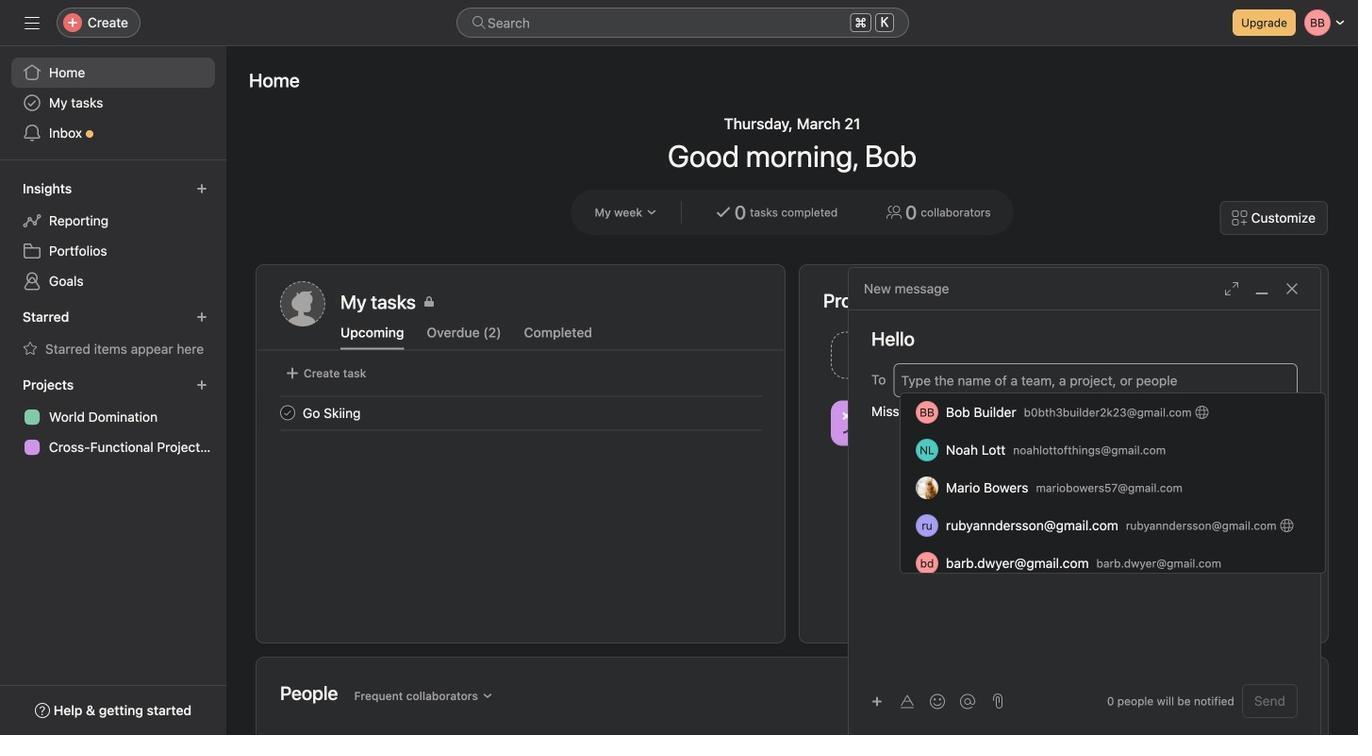 Task type: describe. For each thing, give the bounding box(es) containing it.
rocket image
[[1084, 344, 1106, 367]]

mark complete image
[[276, 402, 299, 424]]

Search tasks, projects, and more text field
[[457, 8, 910, 38]]

Mark complete checkbox
[[276, 402, 299, 424]]

1 vertical spatial list item
[[258, 396, 785, 430]]

new project or portfolio image
[[196, 379, 208, 391]]

insert an object image
[[872, 696, 883, 707]]

1 horizontal spatial list item
[[824, 327, 1065, 384]]

Add subject text field
[[849, 326, 1321, 352]]

Type the name of a team, a project, or people text field
[[902, 369, 1288, 392]]



Task type: locate. For each thing, give the bounding box(es) containing it.
add items to starred image
[[196, 311, 208, 323]]

at mention image
[[961, 694, 976, 709]]

line_and_symbols image
[[843, 412, 865, 435]]

insights element
[[0, 172, 226, 300]]

expand popout to full screen image
[[1225, 281, 1240, 296]]

list item
[[824, 327, 1065, 384], [258, 396, 785, 430]]

toolbar
[[864, 687, 985, 715]]

list box
[[901, 394, 1326, 573]]

add profile photo image
[[280, 281, 326, 327]]

0 horizontal spatial list item
[[258, 396, 785, 430]]

minimize image
[[1255, 281, 1270, 296]]

dialog
[[849, 268, 1321, 735]]

projects element
[[0, 368, 226, 466]]

starred element
[[0, 300, 226, 368]]

0 vertical spatial list item
[[824, 327, 1065, 384]]

hide sidebar image
[[25, 15, 40, 30]]

new insights image
[[196, 183, 208, 194]]

None field
[[457, 8, 910, 38]]

close image
[[1285, 281, 1300, 296]]

global element
[[0, 46, 226, 159]]



Task type: vqa. For each thing, say whether or not it's contained in the screenshot.
Enter one or more email addresses Text Box
no



